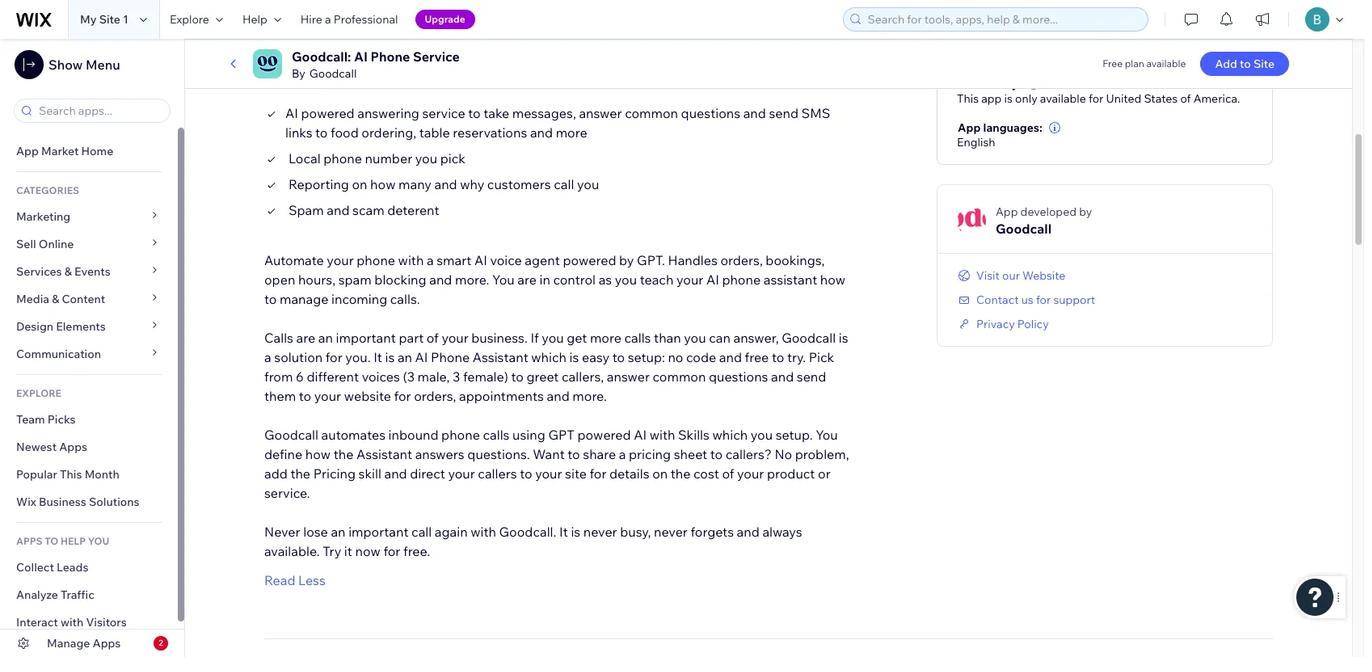Task type: describe. For each thing, give the bounding box(es) containing it.
privacy policy
[[977, 317, 1049, 331]]

hire a professional link
[[291, 0, 408, 39]]

my site 1
[[80, 12, 129, 27]]

1 never from the left
[[584, 524, 617, 540]]

reporting
[[289, 176, 349, 192]]

customers
[[487, 176, 551, 192]]

you right "if"
[[542, 330, 564, 346]]

ai inside goodcall: ai phone service by goodcall
[[354, 49, 368, 65]]

1 horizontal spatial how
[[370, 176, 396, 192]]

site
[[565, 465, 587, 482]]

phone inside automate your phone with a smart ai voice agent powered by gpt. handles orders, bookings, open hours, spam blocking and more.   you are in control as you teach your ai phone assistant how to manage incoming calls. calls are an important part of your business.  if you get more calls than you can answer, goodcall is a solution for you.  it is an ai phone assistant which is easy to setup: no code and free to try.   pick from 6 different voices (3 male, 3 female) to greet callers, answer common questions and send them to your website for orders, appointments and more. goodcall automates inbound phone calls using gpt powered ai with skills which you setup.  you define how the assistant answers questions.  want to share a pricing sheet to callers?  no problem, add the pricing skill and direct your callers to your site for details on the cost of your product or service. never lose an important call again with goodcall.  it is never busy, never forgets and always available.  try it now for free.
[[431, 349, 470, 365]]

free.
[[403, 543, 430, 559]]

for down '(3'
[[394, 388, 411, 404]]

to right easy
[[613, 349, 625, 365]]

spam
[[339, 271, 372, 288]]

english
[[957, 135, 996, 149]]

0 horizontal spatial available
[[1041, 91, 1087, 106]]

teach
[[640, 271, 674, 288]]

apps for manage apps
[[93, 636, 121, 651]]

ai up pricing
[[634, 427, 647, 443]]

details
[[610, 465, 650, 482]]

hire
[[301, 12, 322, 27]]

1 vertical spatial an
[[398, 349, 412, 365]]

a up details
[[619, 446, 626, 462]]

as
[[599, 271, 612, 288]]

events
[[74, 264, 111, 279]]

different
[[307, 368, 359, 385]]

0 horizontal spatial are
[[296, 330, 315, 346]]

site inside button
[[1254, 57, 1275, 71]]

less
[[298, 572, 326, 588]]

design elements
[[16, 319, 106, 334]]

Search apps... field
[[34, 99, 165, 122]]

interact with visitors link
[[0, 609, 178, 636]]

it
[[344, 543, 352, 559]]

and right 'skill' at bottom left
[[384, 465, 407, 482]]

plan
[[1125, 57, 1145, 70]]

phone for overview
[[368, 62, 420, 83]]

add
[[264, 465, 288, 482]]

for up different
[[326, 349, 343, 365]]

1 vertical spatial assistant
[[357, 446, 412, 462]]

1 horizontal spatial calls
[[625, 330, 651, 346]]

questions.
[[468, 446, 530, 462]]

0 vertical spatial assistant
[[473, 349, 529, 365]]

setup:
[[628, 349, 665, 365]]

1 vertical spatial powered
[[563, 252, 617, 268]]

by inside automate your phone with a smart ai voice agent powered by gpt. handles orders, bookings, open hours, spam blocking and more.   you are in control as you teach your ai phone assistant how to manage incoming calls. calls are an important part of your business.  if you get more calls than you can answer, goodcall is a solution for you.  it is an ai phone assistant which is easy to setup: no code and free to try.   pick from 6 different voices (3 male, 3 female) to greet callers, answer common questions and send them to your website for orders, appointments and more. goodcall automates inbound phone calls using gpt powered ai with skills which you setup.  you define how the assistant answers questions.  want to share a pricing sheet to callers?  no problem, add the pricing skill and direct your callers to your site for details on the cost of your product or service. never lose an important call again with goodcall.  it is never busy, never forgets and always available.  try it now for free.
[[619, 252, 634, 268]]

wix business solutions
[[16, 495, 140, 509]]

apps for newest apps
[[59, 440, 87, 454]]

apps
[[16, 535, 42, 547]]

2
[[159, 638, 163, 648]]

app developed by goodcall
[[996, 204, 1093, 237]]

0 horizontal spatial of
[[427, 330, 439, 346]]

goodcall: ai phone service  overview
[[264, 62, 562, 83]]

you up callers?
[[751, 427, 773, 443]]

your down "want"
[[535, 465, 562, 482]]

you up code
[[684, 330, 706, 346]]

automate
[[264, 252, 324, 268]]

to up appointments
[[511, 368, 524, 385]]

help
[[242, 12, 267, 27]]

inbound
[[389, 427, 439, 443]]

wix
[[16, 495, 36, 509]]

by
[[292, 66, 305, 81]]

0 vertical spatial this
[[957, 91, 979, 106]]

no
[[668, 349, 684, 365]]

questions inside automate your phone with a smart ai voice agent powered by gpt. handles orders, bookings, open hours, spam blocking and more.   you are in control as you teach your ai phone assistant how to manage incoming calls. calls are an important part of your business.  if you get more calls than you can answer, goodcall is a solution for you.  it is an ai phone assistant which is easy to setup: no code and free to try.   pick from 6 different voices (3 male, 3 female) to greet callers, answer common questions and send them to your website for orders, appointments and more. goodcall automates inbound phone calls using gpt powered ai with skills which you setup.  you define how the assistant answers questions.  want to share a pricing sheet to callers?  no problem, add the pricing skill and direct your callers to your site for details on the cost of your product or service. never lose an important call again with goodcall.  it is never busy, never forgets and always available.  try it now for free.
[[709, 368, 769, 385]]

callers?
[[726, 446, 772, 462]]

hire a professional
[[301, 12, 398, 27]]

developed by goodcall image
[[957, 207, 987, 236]]

automates
[[321, 427, 386, 443]]

never
[[264, 524, 300, 540]]

free
[[745, 349, 769, 365]]

bookings,
[[766, 252, 825, 268]]

a up from
[[264, 349, 271, 365]]

and down smart
[[430, 271, 452, 288]]

help button
[[233, 0, 291, 39]]

answer inside 'ai powered answering service to take messages, answer common questions and send sms links to food ordering, table reservations and more'
[[579, 105, 622, 121]]

menu
[[86, 57, 120, 73]]

with right again
[[471, 524, 496, 540]]

services & events link
[[0, 258, 178, 285]]

1 horizontal spatial of
[[722, 465, 735, 482]]

and down try.
[[771, 368, 794, 385]]

visit our website link
[[957, 268, 1066, 283]]

2 vertical spatial powered
[[578, 427, 631, 443]]

send inside 'ai powered answering service to take messages, answer common questions and send sms links to food ordering, table reservations and more'
[[769, 105, 799, 121]]

ai inside 'ai powered answering service to take messages, answer common questions and send sms links to food ordering, table reservations and more'
[[285, 105, 298, 121]]

smart
[[437, 252, 472, 268]]

try
[[323, 543, 341, 559]]

answers
[[415, 446, 465, 462]]

ai down 'handles'
[[707, 271, 719, 288]]

your up 3
[[442, 330, 469, 346]]

callers
[[478, 465, 517, 482]]

team
[[16, 412, 45, 427]]

business.
[[472, 330, 528, 346]]

0 vertical spatial on
[[352, 176, 368, 192]]

1
[[123, 12, 129, 27]]

1 horizontal spatial the
[[334, 446, 354, 462]]

your down answers
[[448, 465, 475, 482]]

control
[[553, 271, 596, 288]]

goodcall: ai phone service by goodcall
[[292, 49, 460, 81]]

0 vertical spatial are
[[518, 271, 537, 288]]

traffic
[[61, 588, 94, 602]]

service for goodcall: ai phone service  overview
[[424, 62, 485, 83]]

try.
[[787, 349, 806, 365]]

apps to help you
[[16, 535, 109, 547]]

professional
[[334, 12, 398, 27]]

Search for tools, apps, help & more... field
[[863, 8, 1143, 31]]

services
[[16, 264, 62, 279]]

1 horizontal spatial which
[[713, 427, 748, 443]]

for right us on the right of page
[[1037, 292, 1051, 307]]

ai up answering
[[346, 62, 364, 83]]

your up spam
[[327, 252, 354, 268]]

media & content
[[16, 292, 105, 306]]

you left pick
[[415, 150, 438, 166]]

spam and scam deterent
[[289, 202, 440, 218]]

can
[[709, 330, 731, 346]]

you down 'ai powered answering service to take messages, answer common questions and send sms links to food ordering, table reservations and more'
[[577, 176, 599, 192]]

goodcall inside goodcall: ai phone service by goodcall
[[309, 66, 357, 81]]

your down callers?
[[737, 465, 764, 482]]

read
[[264, 572, 295, 588]]

available.
[[264, 543, 320, 559]]

appointments
[[459, 388, 544, 404]]

goodcall: ai phone service  logo image
[[253, 49, 282, 78]]

or
[[818, 465, 831, 482]]

to down open
[[264, 291, 277, 307]]

powered inside 'ai powered answering service to take messages, answer common questions and send sms links to food ordering, table reservations and more'
[[301, 105, 355, 121]]

goodcall.
[[499, 524, 557, 540]]

reservations
[[453, 124, 527, 140]]

to
[[45, 535, 58, 547]]

developed
[[1021, 204, 1077, 219]]

2 vertical spatial an
[[331, 524, 346, 540]]

0 vertical spatial call
[[554, 176, 574, 192]]

goodcall inside app developed by goodcall
[[996, 220, 1052, 237]]

free plan available
[[1103, 57, 1187, 70]]

for down share
[[590, 465, 607, 482]]

1 vertical spatial how
[[821, 271, 846, 288]]

and left sms on the top of the page
[[744, 105, 766, 121]]

visit our website
[[977, 268, 1066, 283]]

and down can
[[719, 349, 742, 365]]

answer inside automate your phone with a smart ai voice agent powered by gpt. handles orders, bookings, open hours, spam blocking and more.   you are in control as you teach your ai phone assistant how to manage incoming calls. calls are an important part of your business.  if you get more calls than you can answer, goodcall is a solution for you.  it is an ai phone assistant which is easy to setup: no code and free to try.   pick from 6 different voices (3 male, 3 female) to greet callers, answer common questions and send them to your website for orders, appointments and more. goodcall automates inbound phone calls using gpt powered ai with skills which you setup.  you define how the assistant answers questions.  want to share a pricing sheet to callers?  no problem, add the pricing skill and direct your callers to your site for details on the cost of your product or service. never lose an important call again with goodcall.  it is never busy, never forgets and always available.  try it now for free.
[[607, 368, 650, 385]]

phone up spam
[[357, 252, 395, 268]]

lose
[[303, 524, 328, 540]]

add to site button
[[1201, 52, 1290, 76]]

to left take
[[468, 105, 481, 121]]

answer,
[[734, 330, 779, 346]]

0 horizontal spatial more.
[[455, 271, 490, 288]]

read less
[[264, 572, 326, 588]]

newest apps
[[16, 440, 87, 454]]

to right callers
[[520, 465, 533, 482]]

0 horizontal spatial which
[[532, 349, 567, 365]]

media
[[16, 292, 49, 306]]

spam
[[289, 202, 324, 218]]

ai down 'part'
[[415, 349, 428, 365]]

your down 'handles'
[[677, 271, 704, 288]]

to inside button
[[1240, 57, 1252, 71]]

2 never from the left
[[654, 524, 688, 540]]

hours,
[[298, 271, 336, 288]]

manage
[[280, 291, 329, 307]]

to up cost on the bottom
[[711, 446, 723, 462]]

this inside the sidebar element
[[60, 467, 82, 482]]

app for app market home
[[16, 144, 39, 158]]

0 horizontal spatial the
[[291, 465, 311, 482]]



Task type: locate. For each thing, give the bounding box(es) containing it.
ai
[[354, 49, 368, 65], [346, 62, 364, 83], [285, 105, 298, 121], [475, 252, 487, 268], [707, 271, 719, 288], [415, 349, 428, 365], [634, 427, 647, 443]]

1 vertical spatial more
[[590, 330, 622, 346]]

never right busy,
[[654, 524, 688, 540]]

0 horizontal spatial it
[[374, 349, 382, 365]]

send left sms on the top of the page
[[769, 105, 799, 121]]

upgrade
[[425, 13, 466, 25]]

1 horizontal spatial available
[[1147, 57, 1187, 70]]

available right the only
[[1041, 91, 1087, 106]]

it up voices
[[374, 349, 382, 365]]

1 vertical spatial on
[[653, 465, 668, 482]]

0 horizontal spatial never
[[584, 524, 617, 540]]

call inside automate your phone with a smart ai voice agent powered by gpt. handles orders, bookings, open hours, spam blocking and more.   you are in control as you teach your ai phone assistant how to manage incoming calls. calls are an important part of your business.  if you get more calls than you can answer, goodcall is a solution for you.  it is an ai phone assistant which is easy to setup: no code and free to try.   pick from 6 different voices (3 male, 3 female) to greet callers, answer common questions and send them to your website for orders, appointments and more. goodcall automates inbound phone calls using gpt powered ai with skills which you setup.  you define how the assistant answers questions.  want to share a pricing sheet to callers?  no problem, add the pricing skill and direct your callers to your site for details on the cost of your product or service. never lose an important call again with goodcall.  it is never busy, never forgets and always available.  try it now for free.
[[412, 524, 432, 540]]

0 horizontal spatial apps
[[59, 440, 87, 454]]

newest apps link
[[0, 433, 178, 461]]

and left scam
[[327, 202, 350, 218]]

1 vertical spatial questions
[[709, 368, 769, 385]]

site left "1"
[[99, 12, 120, 27]]

phone down food
[[324, 150, 362, 166]]

goodcall: inside goodcall: ai phone service by goodcall
[[292, 49, 351, 65]]

questions inside 'ai powered answering service to take messages, answer common questions and send sms links to food ordering, table reservations and more'
[[681, 105, 741, 121]]

which
[[532, 349, 567, 365], [713, 427, 748, 443]]

2 vertical spatial app
[[996, 204, 1018, 219]]

our
[[1003, 268, 1020, 283]]

service.
[[264, 485, 310, 501]]

powered
[[301, 105, 355, 121], [563, 252, 617, 268], [578, 427, 631, 443]]

app for app developed by goodcall
[[996, 204, 1018, 219]]

apps inside "link"
[[59, 440, 87, 454]]

call right customers on the left top of the page
[[554, 176, 574, 192]]

0 horizontal spatial site
[[99, 12, 120, 27]]

1 vertical spatial you
[[816, 427, 838, 443]]

more inside 'ai powered answering service to take messages, answer common questions and send sms links to food ordering, table reservations and more'
[[556, 124, 588, 140]]

are left in at the left of page
[[518, 271, 537, 288]]

ai left voice
[[475, 252, 487, 268]]

want
[[533, 446, 565, 462]]

how
[[370, 176, 396, 192], [821, 271, 846, 288], [305, 446, 331, 462]]

0 vertical spatial it
[[374, 349, 382, 365]]

deterent
[[388, 202, 440, 218]]

the up service.
[[291, 465, 311, 482]]

on up spam and scam deterent
[[352, 176, 368, 192]]

sell
[[16, 237, 36, 251]]

service
[[413, 49, 460, 65], [424, 62, 485, 83]]

an up '(3'
[[398, 349, 412, 365]]

popular this month link
[[0, 461, 178, 488]]

for right now
[[384, 543, 401, 559]]

0 vertical spatial important
[[336, 330, 396, 346]]

send inside automate your phone with a smart ai voice agent powered by gpt. handles orders, bookings, open hours, spam blocking and more.   you are in control as you teach your ai phone assistant how to manage incoming calls. calls are an important part of your business.  if you get more calls than you can answer, goodcall is a solution for you.  it is an ai phone assistant which is easy to setup: no code and free to try.   pick from 6 different voices (3 male, 3 female) to greet callers, answer common questions and send them to your website for orders, appointments and more. goodcall automates inbound phone calls using gpt powered ai with skills which you setup.  you define how the assistant answers questions.  want to share a pricing sheet to callers?  no problem, add the pricing skill and direct your callers to your site for details on the cost of your product or service. never lose an important call again with goodcall.  it is never busy, never forgets and always available.  try it now for free.
[[797, 368, 827, 385]]

answer right messages,
[[579, 105, 622, 121]]

cost
[[694, 465, 720, 482]]

0 vertical spatial powered
[[301, 105, 355, 121]]

more. down smart
[[455, 271, 490, 288]]

important up now
[[349, 524, 409, 540]]

0 horizontal spatial on
[[352, 176, 368, 192]]

overview
[[489, 62, 562, 83]]

never left busy,
[[584, 524, 617, 540]]

the down sheet
[[671, 465, 691, 482]]

how down number
[[370, 176, 396, 192]]

and down greet
[[547, 388, 570, 404]]

to down 6
[[299, 388, 311, 404]]

1 vertical spatial apps
[[93, 636, 121, 651]]

home
[[81, 144, 113, 158]]

1 horizontal spatial this
[[957, 91, 979, 106]]

0 horizontal spatial &
[[52, 292, 59, 306]]

app inside the sidebar element
[[16, 144, 39, 158]]

design
[[16, 319, 53, 334]]

1 vertical spatial &
[[52, 292, 59, 306]]

1 horizontal spatial on
[[653, 465, 668, 482]]

common inside automate your phone with a smart ai voice agent powered by gpt. handles orders, bookings, open hours, spam blocking and more.   you are in control as you teach your ai phone assistant how to manage incoming calls. calls are an important part of your business.  if you get more calls than you can answer, goodcall is a solution for you.  it is an ai phone assistant which is easy to setup: no code and free to try.   pick from 6 different voices (3 male, 3 female) to greet callers, answer common questions and send them to your website for orders, appointments and more. goodcall automates inbound phone calls using gpt powered ai with skills which you setup.  you define how the assistant answers questions.  want to share a pricing sheet to callers?  no problem, add the pricing skill and direct your callers to your site for details on the cost of your product or service. never lose an important call again with goodcall.  it is never busy, never forgets and always available.  try it now for free.
[[653, 368, 706, 385]]

to left try.
[[772, 349, 785, 365]]

1 vertical spatial available
[[1041, 91, 1087, 106]]

assistant up 'skill' at bottom left
[[357, 446, 412, 462]]

apps up popular this month
[[59, 440, 87, 454]]

on inside automate your phone with a smart ai voice agent powered by gpt. handles orders, bookings, open hours, spam blocking and more.   you are in control as you teach your ai phone assistant how to manage incoming calls. calls are an important part of your business.  if you get more calls than you can answer, goodcall is a solution for you.  it is an ai phone assistant which is easy to setup: no code and free to try.   pick from 6 different voices (3 male, 3 female) to greet callers, answer common questions and send them to your website for orders, appointments and more. goodcall automates inbound phone calls using gpt powered ai with skills which you setup.  you define how the assistant answers questions.  want to share a pricing sheet to callers?  no problem, add the pricing skill and direct your callers to your site for details on the cost of your product or service. never lose an important call again with goodcall.  it is never busy, never forgets and always available.  try it now for free.
[[653, 465, 668, 482]]

solution
[[274, 349, 323, 365]]

setup.
[[776, 427, 813, 443]]

take
[[484, 105, 510, 121]]

food
[[331, 124, 359, 140]]

0 vertical spatial common
[[625, 105, 678, 121]]

0 vertical spatial site
[[99, 12, 120, 27]]

a left smart
[[427, 252, 434, 268]]

0 vertical spatial &
[[64, 264, 72, 279]]

1 vertical spatial this
[[60, 467, 82, 482]]

0 vertical spatial you
[[492, 271, 515, 288]]

phone up 3
[[431, 349, 470, 365]]

by inside app developed by goodcall
[[1080, 204, 1093, 219]]

orders, right 'handles'
[[721, 252, 763, 268]]

an up solution
[[318, 330, 333, 346]]

phone up answering
[[368, 62, 420, 83]]

0 horizontal spatial by
[[619, 252, 634, 268]]

goodcall up try.
[[782, 330, 836, 346]]

0 vertical spatial calls
[[625, 330, 651, 346]]

this up the wix business solutions
[[60, 467, 82, 482]]

service down upgrade button
[[413, 49, 460, 65]]

2 horizontal spatial the
[[671, 465, 691, 482]]

you right as
[[615, 271, 637, 288]]

1 vertical spatial which
[[713, 427, 748, 443]]

with inside the sidebar element
[[61, 615, 84, 630]]

call
[[554, 176, 574, 192], [412, 524, 432, 540]]

1 horizontal spatial are
[[518, 271, 537, 288]]

goodcall: for goodcall: ai phone service  overview
[[264, 62, 342, 83]]

0 horizontal spatial this
[[60, 467, 82, 482]]

app inside app developed by goodcall
[[996, 204, 1018, 219]]

2 horizontal spatial how
[[821, 271, 846, 288]]

with up blocking
[[398, 252, 424, 268]]

you.
[[346, 349, 371, 365]]

you up problem,
[[816, 427, 838, 443]]

pick
[[809, 349, 835, 365]]

orders, down male,
[[414, 388, 456, 404]]

1 horizontal spatial more.
[[573, 388, 607, 404]]

0 horizontal spatial assistant
[[357, 446, 412, 462]]

how down bookings,
[[821, 271, 846, 288]]

send
[[769, 105, 799, 121], [797, 368, 827, 385]]

marketing
[[16, 209, 70, 224]]

phone down the professional
[[371, 49, 410, 65]]

0 vertical spatial apps
[[59, 440, 87, 454]]

pricing
[[629, 446, 671, 462]]

which up callers?
[[713, 427, 748, 443]]

with up pricing
[[650, 427, 676, 443]]

1 vertical spatial common
[[653, 368, 706, 385]]

1 horizontal spatial more
[[590, 330, 622, 346]]

picks
[[48, 412, 76, 427]]

add to site
[[1216, 57, 1275, 71]]

powered up share
[[578, 427, 631, 443]]

and left why on the left of page
[[435, 176, 457, 192]]

to right links
[[315, 124, 328, 140]]

1 vertical spatial of
[[427, 330, 439, 346]]

phone left assistant
[[722, 271, 761, 288]]

policy
[[1018, 317, 1049, 331]]

interact
[[16, 615, 58, 630]]

media & content link
[[0, 285, 178, 313]]

available right plan
[[1147, 57, 1187, 70]]

answer down setup:
[[607, 368, 650, 385]]

male,
[[418, 368, 450, 385]]

phone for by
[[371, 49, 410, 65]]

your down different
[[314, 388, 341, 404]]

2 horizontal spatial app
[[996, 204, 1018, 219]]

business
[[39, 495, 86, 509]]

sheet
[[674, 446, 708, 462]]

0 vertical spatial send
[[769, 105, 799, 121]]

links
[[285, 124, 313, 140]]

no
[[775, 446, 793, 462]]

1 horizontal spatial orders,
[[721, 252, 763, 268]]

1 vertical spatial by
[[619, 252, 634, 268]]

send down pick
[[797, 368, 827, 385]]

1 vertical spatial it
[[560, 524, 568, 540]]

manage
[[47, 636, 90, 651]]

the
[[334, 446, 354, 462], [291, 465, 311, 482], [671, 465, 691, 482]]

us
[[1022, 292, 1034, 307]]

0 horizontal spatial more
[[556, 124, 588, 140]]

orders,
[[721, 252, 763, 268], [414, 388, 456, 404]]

more up easy
[[590, 330, 622, 346]]

0 vertical spatial available
[[1147, 57, 1187, 70]]

how up pricing
[[305, 446, 331, 462]]

calls up setup:
[[625, 330, 651, 346]]

1 horizontal spatial assistant
[[473, 349, 529, 365]]

1 vertical spatial send
[[797, 368, 827, 385]]

& right media at the top left of the page
[[52, 292, 59, 306]]

sidebar element
[[0, 39, 185, 657]]

goodcall: for goodcall: ai phone service by goodcall
[[292, 49, 351, 65]]

phone up answers
[[442, 427, 480, 443]]

why
[[460, 176, 485, 192]]

app left market
[[16, 144, 39, 158]]

show menu button
[[15, 50, 120, 79]]

goodcall
[[309, 66, 357, 81], [996, 220, 1052, 237], [782, 330, 836, 346], [264, 427, 319, 443]]

0 vertical spatial more
[[556, 124, 588, 140]]

0 horizontal spatial how
[[305, 446, 331, 462]]

sell online
[[16, 237, 74, 251]]

my
[[80, 12, 97, 27]]

analyze traffic link
[[0, 581, 178, 609]]

by right developed
[[1080, 204, 1093, 219]]

and left 'always'
[[737, 524, 760, 540]]

app for app languages:
[[958, 120, 981, 135]]

table
[[419, 124, 450, 140]]

0 horizontal spatial orders,
[[414, 388, 456, 404]]

&
[[64, 264, 72, 279], [52, 292, 59, 306]]

0 vertical spatial questions
[[681, 105, 741, 121]]

0 horizontal spatial app
[[16, 144, 39, 158]]

1 vertical spatial orders,
[[414, 388, 456, 404]]

to up site
[[568, 446, 580, 462]]

1 vertical spatial app
[[16, 144, 39, 158]]

ai down the professional
[[354, 49, 368, 65]]

0 vertical spatial orders,
[[721, 252, 763, 268]]

agent
[[525, 252, 560, 268]]

again
[[435, 524, 468, 540]]

1 horizontal spatial never
[[654, 524, 688, 540]]

important up you.
[[336, 330, 396, 346]]

help
[[61, 535, 86, 547]]

1 vertical spatial calls
[[483, 427, 510, 443]]

0 vertical spatial by
[[1080, 204, 1093, 219]]

0 horizontal spatial calls
[[483, 427, 510, 443]]

service inside goodcall: ai phone service by goodcall
[[413, 49, 460, 65]]

of right states
[[1181, 91, 1191, 106]]

service for goodcall: ai phone service by goodcall
[[413, 49, 460, 65]]

goodcall: up by
[[292, 49, 351, 65]]

0 vertical spatial app
[[958, 120, 981, 135]]

show
[[49, 57, 83, 73]]

1 horizontal spatial site
[[1254, 57, 1275, 71]]

them
[[264, 388, 296, 404]]

1 vertical spatial answer
[[607, 368, 650, 385]]

1 horizontal spatial app
[[958, 120, 981, 135]]

you
[[492, 271, 515, 288], [816, 427, 838, 443]]

0 vertical spatial more.
[[455, 271, 490, 288]]

more down messages,
[[556, 124, 588, 140]]

0 horizontal spatial you
[[492, 271, 515, 288]]

0 vertical spatial an
[[318, 330, 333, 346]]

you down voice
[[492, 271, 515, 288]]

manage apps
[[47, 636, 121, 651]]

market
[[41, 144, 79, 158]]

app left languages:
[[958, 120, 981, 135]]

it right goodcall.
[[560, 524, 568, 540]]

and down messages,
[[530, 124, 553, 140]]

6
[[296, 368, 304, 385]]

phone inside goodcall: ai phone service by goodcall
[[371, 49, 410, 65]]

2 horizontal spatial of
[[1181, 91, 1191, 106]]

content
[[62, 292, 105, 306]]

calls
[[264, 330, 293, 346]]

goodcall down developed
[[996, 220, 1052, 237]]

0 horizontal spatial call
[[412, 524, 432, 540]]

calls up questions. at the bottom left of page
[[483, 427, 510, 443]]

0 vertical spatial which
[[532, 349, 567, 365]]

than
[[654, 330, 681, 346]]

1 horizontal spatial &
[[64, 264, 72, 279]]

& left events
[[64, 264, 72, 279]]

common inside 'ai powered answering service to take messages, answer common questions and send sms links to food ordering, table reservations and more'
[[625, 105, 678, 121]]

1 vertical spatial are
[[296, 330, 315, 346]]

your
[[327, 252, 354, 268], [677, 271, 704, 288], [442, 330, 469, 346], [314, 388, 341, 404], [448, 465, 475, 482], [535, 465, 562, 482], [737, 465, 764, 482]]

& for events
[[64, 264, 72, 279]]

easy
[[582, 349, 610, 365]]

gpt.
[[637, 252, 665, 268]]

1 vertical spatial more.
[[573, 388, 607, 404]]

1 horizontal spatial it
[[560, 524, 568, 540]]

0 vertical spatial how
[[370, 176, 396, 192]]

a right hire
[[325, 12, 331, 27]]

privacy
[[977, 317, 1015, 331]]

languages:
[[984, 120, 1043, 135]]

of right 'part'
[[427, 330, 439, 346]]

on down pricing
[[653, 465, 668, 482]]

app market home link
[[0, 137, 178, 165]]

an
[[318, 330, 333, 346], [398, 349, 412, 365], [331, 524, 346, 540]]

& for content
[[52, 292, 59, 306]]

goodcall right by
[[309, 66, 357, 81]]

goodcall: down hire
[[264, 62, 342, 83]]

leads
[[57, 560, 88, 575]]

elements
[[56, 319, 106, 334]]

more inside automate your phone with a smart ai voice agent powered by gpt. handles orders, bookings, open hours, spam blocking and more.   you are in control as you teach your ai phone assistant how to manage incoming calls. calls are an important part of your business.  if you get more calls than you can answer, goodcall is a solution for you.  it is an ai phone assistant which is easy to setup: no code and free to try.   pick from 6 different voices (3 male, 3 female) to greet callers, answer common questions and send them to your website for orders, appointments and more. goodcall automates inbound phone calls using gpt powered ai with skills which you setup.  you define how the assistant answers questions.  want to share a pricing sheet to callers?  no problem, add the pricing skill and direct your callers to your site for details on the cost of your product or service. never lose an important call again with goodcall.  it is never busy, never forgets and always available.  try it now for free.
[[590, 330, 622, 346]]

to
[[1240, 57, 1252, 71], [468, 105, 481, 121], [315, 124, 328, 140], [264, 291, 277, 307], [613, 349, 625, 365], [772, 349, 785, 365], [511, 368, 524, 385], [299, 388, 311, 404], [568, 446, 580, 462], [711, 446, 723, 462], [520, 465, 533, 482]]

for left the "united"
[[1089, 91, 1104, 106]]

is
[[1005, 91, 1013, 106], [839, 330, 849, 346], [385, 349, 395, 365], [570, 349, 579, 365], [571, 524, 581, 540]]

code
[[687, 349, 717, 365]]

1 vertical spatial site
[[1254, 57, 1275, 71]]

powered up food
[[301, 105, 355, 121]]

website
[[344, 388, 391, 404]]

0 vertical spatial answer
[[579, 105, 622, 121]]

sell online link
[[0, 230, 178, 258]]

1 horizontal spatial call
[[554, 176, 574, 192]]

this left app
[[957, 91, 979, 106]]

1 horizontal spatial apps
[[93, 636, 121, 651]]

calls.
[[390, 291, 420, 307]]

goodcall up 'define'
[[264, 427, 319, 443]]

visit
[[977, 268, 1000, 283]]

show menu
[[49, 57, 120, 73]]

america.
[[1194, 91, 1241, 106]]

service
[[422, 105, 465, 121]]

which up greet
[[532, 349, 567, 365]]

assistant
[[764, 271, 818, 288]]

1 vertical spatial important
[[349, 524, 409, 540]]

0 vertical spatial of
[[1181, 91, 1191, 106]]



Task type: vqa. For each thing, say whether or not it's contained in the screenshot.
bottommost the Your
no



